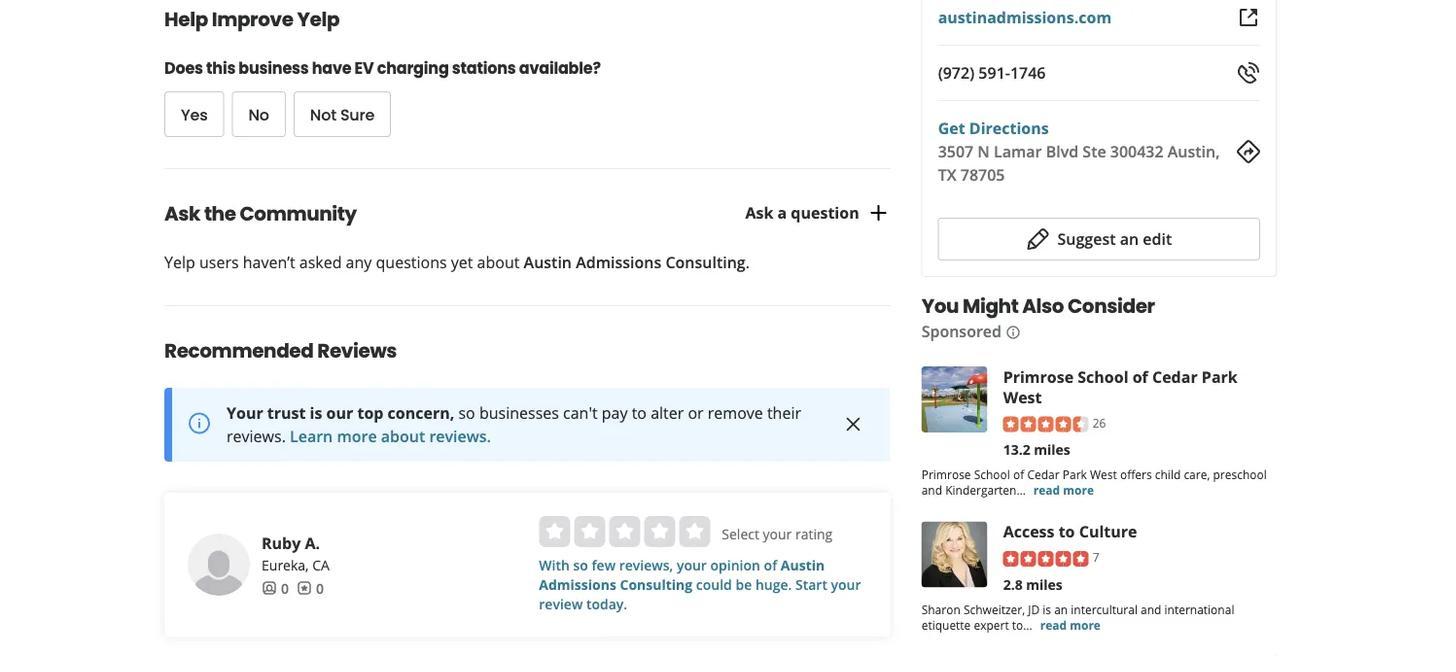 Task type: describe. For each thing, give the bounding box(es) containing it.
ask a question link
[[745, 201, 890, 225]]

1 horizontal spatial your
[[763, 524, 792, 543]]

culture
[[1079, 521, 1137, 542]]

7
[[1093, 550, 1099, 566]]

ruby a. eureka, ca
[[262, 533, 330, 574]]

(972)
[[938, 63, 975, 84]]

does
[[164, 57, 203, 79]]

access to culture link
[[1003, 521, 1137, 542]]

directions
[[969, 118, 1049, 139]]

might
[[963, 293, 1019, 320]]

no
[[248, 103, 269, 125]]

ca
[[312, 556, 330, 574]]

16 friends v2 image
[[262, 581, 277, 596]]

info alert
[[164, 388, 890, 462]]

recommended
[[164, 337, 314, 364]]

lamar
[[994, 141, 1042, 162]]

get directions link
[[938, 118, 1049, 139]]

more for access
[[1070, 617, 1101, 633]]

select
[[722, 524, 759, 543]]

read for access to culture
[[1040, 617, 1067, 633]]

to…
[[1012, 617, 1032, 633]]

about inside ask the community element
[[477, 252, 520, 273]]

300432
[[1110, 141, 1164, 162]]

about inside info alert
[[381, 426, 425, 447]]

businesses
[[479, 402, 559, 423]]

ste
[[1083, 141, 1106, 162]]

24 pencil v2 image
[[1026, 228, 1050, 251]]

2.8 miles
[[1003, 575, 1063, 594]]

can't
[[563, 402, 598, 423]]

charging
[[377, 57, 449, 79]]

(972) 591-1746
[[938, 63, 1046, 84]]

care,
[[1184, 467, 1210, 483]]

24 info v2 image
[[188, 412, 211, 435]]

24 add v2 image
[[867, 201, 890, 225]]

with so few reviews, your opinion of
[[539, 556, 781, 574]]

blvd
[[1046, 141, 1079, 162]]

miles for access
[[1026, 575, 1063, 594]]

16 info v2 image
[[1006, 325, 1021, 341]]

group inside the help improve yelp element
[[164, 91, 753, 137]]

consider
[[1068, 293, 1155, 320]]

not sure button
[[294, 91, 391, 137]]

an inside 'button'
[[1120, 229, 1139, 250]]

reviews. inside so businesses can't pay to alter or remove their reviews.
[[227, 426, 286, 447]]

any
[[346, 252, 372, 273]]

your for of
[[677, 556, 707, 574]]

yet
[[451, 252, 473, 273]]

so inside so businesses can't pay to alter or remove their reviews.
[[459, 402, 475, 423]]

of for primrose school of cedar park west offers child care, preschool and kindergarten…
[[1013, 467, 1024, 483]]

international
[[1165, 601, 1235, 618]]

questions
[[376, 252, 447, 273]]

sponsored
[[922, 321, 1002, 342]]

sure
[[340, 103, 375, 125]]

trust
[[267, 402, 306, 423]]

1746
[[1010, 63, 1046, 84]]

park for primrose school of cedar park west offers child care, preschool and kindergarten…
[[1063, 467, 1087, 483]]

recommended reviews
[[164, 337, 397, 364]]

reviews
[[317, 337, 397, 364]]

ask for ask the community
[[164, 200, 200, 227]]

kindergarten…
[[945, 483, 1026, 499]]

consulting inside 'austin admissions consulting'
[[620, 575, 693, 594]]

read more for to
[[1040, 617, 1101, 633]]

4.5 star rating image
[[1003, 417, 1089, 432]]

photo of ruby a. image
[[188, 534, 250, 596]]

1 vertical spatial to
[[1059, 521, 1075, 542]]

ev
[[355, 57, 374, 79]]

1 horizontal spatial yelp
[[297, 6, 340, 33]]

ask for ask a question
[[745, 202, 774, 223]]

24 external link v2 image
[[1237, 6, 1260, 30]]

ruby
[[262, 533, 301, 554]]

more inside info alert
[[337, 426, 377, 447]]

primrose school of cedar park west link
[[1003, 367, 1238, 408]]

not sure
[[310, 103, 375, 125]]

help improve yelp element
[[133, 0, 890, 137]]

primrose school of cedar park west image
[[922, 367, 988, 433]]

child
[[1155, 467, 1181, 483]]

concern,
[[388, 402, 454, 423]]

also
[[1022, 293, 1064, 320]]

and inside primrose school of cedar park west offers child care, preschool and kindergarten…
[[922, 483, 942, 499]]

learn more about reviews. link
[[290, 426, 491, 447]]

help
[[164, 6, 208, 33]]

eureka,
[[262, 556, 309, 574]]

their
[[767, 402, 801, 423]]

16 review v2 image
[[297, 581, 312, 596]]

ask the community
[[164, 200, 357, 227]]

access to culture
[[1003, 521, 1137, 542]]

start
[[796, 575, 827, 594]]

alter
[[651, 402, 684, 423]]

austin inside 'austin admissions consulting'
[[781, 556, 825, 574]]

few
[[592, 556, 616, 574]]

your trust is our top concern,
[[227, 402, 454, 423]]

the
[[204, 200, 236, 227]]

suggest an edit
[[1058, 229, 1172, 250]]

rating element
[[539, 516, 710, 547]]

an inside "sharon schweitzer, jd is an intercultural and international etiquette expert to…"
[[1054, 601, 1068, 618]]

yes
[[181, 103, 208, 125]]

3507
[[938, 141, 974, 162]]

recommended reviews element
[[133, 305, 890, 656]]

cedar for primrose school of cedar park west
[[1152, 367, 1198, 387]]

of inside recommended reviews element
[[764, 556, 777, 574]]

24 phone v2 image
[[1237, 62, 1260, 85]]

yes button
[[164, 91, 224, 137]]

ruby a. link
[[262, 533, 320, 554]]

huge.
[[756, 575, 792, 594]]

reviews,
[[619, 556, 673, 574]]

2.8
[[1003, 575, 1023, 594]]

get
[[938, 118, 965, 139]]

1 vertical spatial so
[[573, 556, 588, 574]]

is inside info alert
[[310, 402, 322, 423]]

park for primrose school of cedar park west
[[1202, 367, 1238, 387]]

question
[[791, 202, 859, 223]]

.
[[746, 252, 750, 273]]

top
[[357, 402, 384, 423]]

of for primrose school of cedar park west
[[1133, 367, 1148, 387]]

get directions 3507 n lamar blvd ste 300432 austin, tx 78705
[[938, 118, 1220, 186]]

yelp users haven't asked any questions yet about austin admissions consulting .
[[164, 252, 750, 273]]

you
[[922, 293, 959, 320]]

read for primrose school of cedar park west
[[1034, 483, 1060, 499]]

(no rating) image
[[539, 516, 710, 547]]

improve
[[212, 6, 293, 33]]

13.2
[[1003, 441, 1030, 459]]

sharon
[[922, 601, 961, 618]]

admissions inside 'austin admissions consulting'
[[539, 575, 616, 594]]



Task type: vqa. For each thing, say whether or not it's contained in the screenshot.
1st Good from the bottom of the page
no



Task type: locate. For each thing, give the bounding box(es) containing it.
edit
[[1143, 229, 1172, 250]]

0 horizontal spatial park
[[1063, 467, 1087, 483]]

ask a question
[[745, 202, 859, 223]]

your up could
[[677, 556, 707, 574]]

rating
[[795, 524, 833, 543]]

primrose inside primrose school of cedar park west offers child care, preschool and kindergarten…
[[922, 467, 971, 483]]

1 vertical spatial admissions
[[539, 575, 616, 594]]

to inside so businesses can't pay to alter or remove their reviews.
[[632, 402, 647, 423]]

primrose school of cedar park west
[[1003, 367, 1238, 408]]

ask left the
[[164, 200, 200, 227]]

0 vertical spatial yelp
[[297, 6, 340, 33]]

0 vertical spatial your
[[763, 524, 792, 543]]

read
[[1034, 483, 1060, 499], [1040, 617, 1067, 633]]

0 horizontal spatial west
[[1003, 387, 1042, 408]]

ask left a
[[745, 202, 774, 223]]

0 vertical spatial consulting
[[666, 252, 746, 273]]

park inside primrose school of cedar park west
[[1202, 367, 1238, 387]]

0 horizontal spatial reviews.
[[227, 426, 286, 447]]

0 vertical spatial austin
[[524, 252, 572, 273]]

no button
[[232, 91, 286, 137]]

reviews. down 'your'
[[227, 426, 286, 447]]

jd
[[1028, 601, 1040, 618]]

about right the yet
[[477, 252, 520, 273]]

1 horizontal spatial so
[[573, 556, 588, 574]]

1 horizontal spatial reviews.
[[429, 426, 491, 447]]

access to culture image
[[922, 522, 988, 588]]

austin up start
[[781, 556, 825, 574]]

school up 26
[[1078, 367, 1129, 387]]

your right start
[[831, 575, 861, 594]]

and inside "sharon schweitzer, jd is an intercultural and international etiquette expert to…"
[[1141, 601, 1162, 618]]

1 horizontal spatial and
[[1141, 601, 1162, 618]]

of inside primrose school of cedar park west
[[1133, 367, 1148, 387]]

591-
[[979, 63, 1010, 84]]

read more right jd
[[1040, 617, 1101, 633]]

0 vertical spatial and
[[922, 483, 942, 499]]

0 vertical spatial primrose
[[1003, 367, 1074, 387]]

0 horizontal spatial so
[[459, 402, 475, 423]]

1 horizontal spatial park
[[1202, 367, 1238, 387]]

1 vertical spatial austin
[[781, 556, 825, 574]]

1 horizontal spatial cedar
[[1152, 367, 1198, 387]]

0 for reviews element
[[316, 579, 324, 597]]

1 vertical spatial school
[[974, 467, 1010, 483]]

2 0 from the left
[[316, 579, 324, 597]]

stations
[[452, 57, 516, 79]]

1 horizontal spatial primrose
[[1003, 367, 1074, 387]]

of inside primrose school of cedar park west offers child care, preschool and kindergarten…
[[1013, 467, 1024, 483]]

yelp left users
[[164, 252, 195, 273]]

None radio
[[539, 516, 570, 547], [574, 516, 605, 547], [679, 516, 710, 547], [539, 516, 570, 547], [574, 516, 605, 547], [679, 516, 710, 547]]

west for primrose school of cedar park west offers child care, preschool and kindergarten…
[[1090, 467, 1117, 483]]

school
[[1078, 367, 1129, 387], [974, 467, 1010, 483]]

your
[[227, 402, 263, 423]]

cedar for primrose school of cedar park west offers child care, preschool and kindergarten…
[[1027, 467, 1060, 483]]

available?
[[519, 57, 601, 79]]

close image
[[842, 413, 865, 436]]

1 vertical spatial read more
[[1040, 617, 1101, 633]]

5 star rating image
[[1003, 551, 1089, 567]]

1 horizontal spatial ask
[[745, 202, 774, 223]]

could
[[696, 575, 732, 594]]

of down 13.2
[[1013, 467, 1024, 483]]

0 horizontal spatial ask
[[164, 200, 200, 227]]

1 horizontal spatial an
[[1120, 229, 1139, 250]]

west for primrose school of cedar park west
[[1003, 387, 1042, 408]]

1 reviews. from the left
[[227, 426, 286, 447]]

reviews. down concern, at the left bottom
[[429, 426, 491, 447]]

1 vertical spatial is
[[1043, 601, 1051, 618]]

and left the kindergarten… on the bottom right of page
[[922, 483, 942, 499]]

austinadmissions.com link
[[938, 7, 1112, 28]]

our
[[326, 402, 353, 423]]

read more link for to
[[1040, 617, 1101, 633]]

1 vertical spatial consulting
[[620, 575, 693, 594]]

0 horizontal spatial about
[[381, 426, 425, 447]]

park
[[1202, 367, 1238, 387], [1063, 467, 1087, 483]]

1 vertical spatial miles
[[1026, 575, 1063, 594]]

0 vertical spatial to
[[632, 402, 647, 423]]

read more up access to culture
[[1034, 483, 1094, 499]]

0 vertical spatial read more link
[[1034, 483, 1094, 499]]

0
[[281, 579, 289, 597], [316, 579, 324, 597]]

learn more about reviews.
[[290, 426, 491, 447]]

your for today.
[[831, 575, 861, 594]]

this
[[206, 57, 235, 79]]

community
[[240, 200, 357, 227]]

to up 5 star rating image
[[1059, 521, 1075, 542]]

0 vertical spatial so
[[459, 402, 475, 423]]

1 vertical spatial of
[[1013, 467, 1024, 483]]

0 vertical spatial cedar
[[1152, 367, 1198, 387]]

2 vertical spatial of
[[764, 556, 777, 574]]

0 vertical spatial read
[[1034, 483, 1060, 499]]

0 vertical spatial west
[[1003, 387, 1042, 408]]

1 horizontal spatial 0
[[316, 579, 324, 597]]

1 vertical spatial primrose
[[922, 467, 971, 483]]

your
[[763, 524, 792, 543], [677, 556, 707, 574], [831, 575, 861, 594]]

of up huge.
[[764, 556, 777, 574]]

2 horizontal spatial of
[[1133, 367, 1148, 387]]

1 vertical spatial your
[[677, 556, 707, 574]]

school for primrose school of cedar park west
[[1078, 367, 1129, 387]]

0 horizontal spatial of
[[764, 556, 777, 574]]

primrose up 4.5 star rating image
[[1003, 367, 1074, 387]]

west inside primrose school of cedar park west
[[1003, 387, 1042, 408]]

west up 4.5 star rating image
[[1003, 387, 1042, 408]]

1 vertical spatial park
[[1063, 467, 1087, 483]]

primrose
[[1003, 367, 1074, 387], [922, 467, 971, 483]]

austin right the yet
[[524, 252, 572, 273]]

0 horizontal spatial school
[[974, 467, 1010, 483]]

0 vertical spatial miles
[[1034, 441, 1070, 459]]

1 vertical spatial more
[[1063, 483, 1094, 499]]

austin
[[524, 252, 572, 273], [781, 556, 825, 574]]

26
[[1093, 415, 1106, 431]]

2 horizontal spatial your
[[831, 575, 861, 594]]

business
[[239, 57, 309, 79]]

about
[[477, 252, 520, 273], [381, 426, 425, 447]]

0 horizontal spatial is
[[310, 402, 322, 423]]

primrose inside primrose school of cedar park west
[[1003, 367, 1074, 387]]

friends element
[[262, 578, 289, 598]]

reviews element
[[297, 578, 324, 598]]

yelp up the have
[[297, 6, 340, 33]]

expert
[[974, 617, 1009, 633]]

more right jd
[[1070, 617, 1101, 633]]

ask inside 'link'
[[745, 202, 774, 223]]

1 horizontal spatial school
[[1078, 367, 1129, 387]]

so
[[459, 402, 475, 423], [573, 556, 588, 574]]

is inside "sharon schweitzer, jd is an intercultural and international etiquette expert to…"
[[1043, 601, 1051, 618]]

ask
[[164, 200, 200, 227], [745, 202, 774, 223]]

is right jd
[[1043, 601, 1051, 618]]

remove
[[708, 402, 763, 423]]

yelp inside ask the community element
[[164, 252, 195, 273]]

cedar down 13.2 miles
[[1027, 467, 1060, 483]]

1 vertical spatial and
[[1141, 601, 1162, 618]]

0 horizontal spatial 0
[[281, 579, 289, 597]]

school inside primrose school of cedar park west offers child care, preschool and kindergarten…
[[974, 467, 1010, 483]]

2 reviews. from the left
[[429, 426, 491, 447]]

1 vertical spatial yelp
[[164, 252, 195, 273]]

1 horizontal spatial to
[[1059, 521, 1075, 542]]

1 horizontal spatial about
[[477, 252, 520, 273]]

ask the community element
[[133, 168, 922, 274]]

0 vertical spatial school
[[1078, 367, 1129, 387]]

school down 13.2
[[974, 467, 1010, 483]]

so left few
[[573, 556, 588, 574]]

read right jd
[[1040, 617, 1067, 633]]

1 vertical spatial read more link
[[1040, 617, 1101, 633]]

your left rating
[[763, 524, 792, 543]]

24 directions v2 image
[[1237, 140, 1260, 164]]

primrose for primrose school of cedar park west offers child care, preschool and kindergarten…
[[922, 467, 971, 483]]

read more for school
[[1034, 483, 1094, 499]]

could be huge. start your review today.
[[539, 575, 861, 613]]

read more link up access to culture
[[1034, 483, 1094, 499]]

west inside primrose school of cedar park west offers child care, preschool and kindergarten…
[[1090, 467, 1117, 483]]

primrose down primrose school of cedar park west image
[[922, 467, 971, 483]]

with
[[539, 556, 570, 574]]

consulting inside ask the community element
[[666, 252, 746, 273]]

and right intercultural on the right bottom
[[1141, 601, 1162, 618]]

sharon schweitzer, jd is an intercultural and international etiquette expert to…
[[922, 601, 1235, 633]]

to right pay on the bottom of page
[[632, 402, 647, 423]]

austin inside ask the community element
[[524, 252, 572, 273]]

schweitzer,
[[964, 601, 1025, 618]]

read down 13.2 miles
[[1034, 483, 1060, 499]]

an left edit
[[1120, 229, 1139, 250]]

primrose for primrose school of cedar park west
[[1003, 367, 1074, 387]]

learn
[[290, 426, 333, 447]]

read more link right jd
[[1040, 617, 1101, 633]]

pay
[[602, 402, 628, 423]]

read more link for school
[[1034, 483, 1094, 499]]

west
[[1003, 387, 1042, 408], [1090, 467, 1117, 483]]

a.
[[305, 533, 320, 554]]

0 vertical spatial more
[[337, 426, 377, 447]]

0 horizontal spatial cedar
[[1027, 467, 1060, 483]]

of
[[1133, 367, 1148, 387], [1013, 467, 1024, 483], [764, 556, 777, 574]]

2 vertical spatial more
[[1070, 617, 1101, 633]]

west left offers
[[1090, 467, 1117, 483]]

a
[[778, 202, 787, 223]]

more down top
[[337, 426, 377, 447]]

admissions inside ask the community element
[[576, 252, 662, 273]]

cedar down consider
[[1152, 367, 1198, 387]]

0 horizontal spatial austin
[[524, 252, 572, 273]]

miles for primrose
[[1034, 441, 1070, 459]]

does this business have ev charging stations available?
[[164, 57, 601, 79]]

read more
[[1034, 483, 1094, 499], [1040, 617, 1101, 633]]

group
[[164, 91, 753, 137]]

1 vertical spatial about
[[381, 426, 425, 447]]

tx
[[938, 165, 957, 186]]

park inside primrose school of cedar park west offers child care, preschool and kindergarten…
[[1063, 467, 1087, 483]]

None radio
[[609, 516, 640, 547], [644, 516, 675, 547], [609, 516, 640, 547], [644, 516, 675, 547]]

review
[[539, 594, 583, 613]]

0 vertical spatial an
[[1120, 229, 1139, 250]]

1 vertical spatial cedar
[[1027, 467, 1060, 483]]

miles down 4.5 star rating image
[[1034, 441, 1070, 459]]

0 vertical spatial park
[[1202, 367, 1238, 387]]

0 right 16 friends v2 icon
[[281, 579, 289, 597]]

of down consider
[[1133, 367, 1148, 387]]

1 horizontal spatial austin
[[781, 556, 825, 574]]

1 0 from the left
[[281, 579, 289, 597]]

your inside "could be huge. start your review today."
[[831, 575, 861, 594]]

0 inside reviews element
[[316, 579, 324, 597]]

cedar inside primrose school of cedar park west
[[1152, 367, 1198, 387]]

0 horizontal spatial primrose
[[922, 467, 971, 483]]

etiquette
[[922, 617, 971, 633]]

so right concern, at the left bottom
[[459, 402, 475, 423]]

1 vertical spatial an
[[1054, 601, 1068, 618]]

suggest
[[1058, 229, 1116, 250]]

austinadmissions.com
[[938, 7, 1112, 28]]

cedar inside primrose school of cedar park west offers child care, preschool and kindergarten…
[[1027, 467, 1060, 483]]

school for primrose school of cedar park west offers child care, preschool and kindergarten…
[[974, 467, 1010, 483]]

school inside primrose school of cedar park west
[[1078, 367, 1129, 387]]

an
[[1120, 229, 1139, 250], [1054, 601, 1068, 618]]

0 vertical spatial about
[[477, 252, 520, 273]]

0 vertical spatial admissions
[[576, 252, 662, 273]]

1 horizontal spatial of
[[1013, 467, 1024, 483]]

about down concern, at the left bottom
[[381, 426, 425, 447]]

intercultural
[[1071, 601, 1138, 618]]

0 inside friends element
[[281, 579, 289, 597]]

cedar
[[1152, 367, 1198, 387], [1027, 467, 1060, 483]]

1 vertical spatial read
[[1040, 617, 1067, 633]]

1 horizontal spatial west
[[1090, 467, 1117, 483]]

0 horizontal spatial and
[[922, 483, 942, 499]]

opinion
[[710, 556, 760, 574]]

an right jd
[[1054, 601, 1068, 618]]

0 vertical spatial read more
[[1034, 483, 1094, 499]]

have
[[312, 57, 351, 79]]

reviews.
[[227, 426, 286, 447], [429, 426, 491, 447]]

0 vertical spatial is
[[310, 402, 322, 423]]

0 right 16 review v2 image
[[316, 579, 324, 597]]

0 horizontal spatial to
[[632, 402, 647, 423]]

1 horizontal spatial is
[[1043, 601, 1051, 618]]

2 vertical spatial your
[[831, 575, 861, 594]]

haven't
[[243, 252, 295, 273]]

0 vertical spatial of
[[1133, 367, 1148, 387]]

0 horizontal spatial an
[[1054, 601, 1068, 618]]

is left 'our'
[[310, 402, 322, 423]]

13.2 miles
[[1003, 441, 1070, 459]]

0 horizontal spatial yelp
[[164, 252, 195, 273]]

0 horizontal spatial your
[[677, 556, 707, 574]]

more for primrose
[[1063, 483, 1094, 499]]

read more link
[[1034, 483, 1094, 499], [1040, 617, 1101, 633]]

more up access to culture
[[1063, 483, 1094, 499]]

0 for friends element
[[281, 579, 289, 597]]

or
[[688, 402, 704, 423]]

1 vertical spatial west
[[1090, 467, 1117, 483]]

select your rating
[[722, 524, 833, 543]]

group containing yes
[[164, 91, 753, 137]]

miles down 5 star rating image
[[1026, 575, 1063, 594]]



